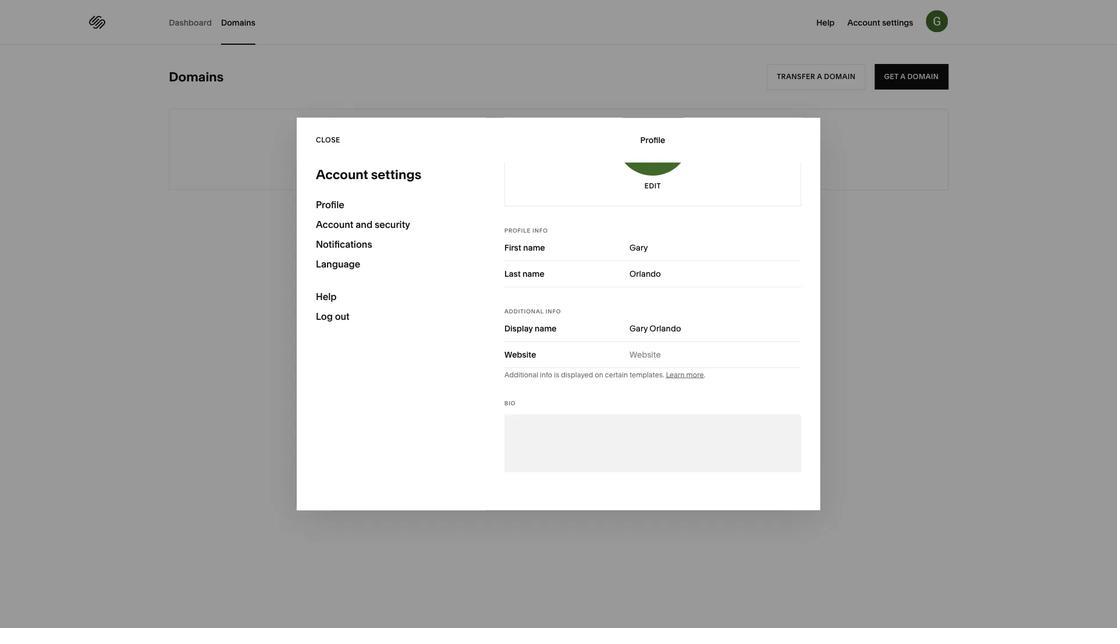 Task type: describe. For each thing, give the bounding box(es) containing it.
get a domain link
[[875, 64, 948, 90]]

.
[[704, 371, 705, 379]]

security
[[375, 219, 410, 230]]

notifications link
[[316, 235, 466, 255]]

1 vertical spatial account
[[316, 166, 368, 182]]

website
[[504, 350, 536, 360]]

transfer a domain link
[[767, 64, 865, 90]]

2 vertical spatial info
[[540, 371, 552, 379]]

close
[[316, 136, 340, 144]]

a for get
[[900, 72, 906, 81]]

transfer a domain
[[777, 72, 856, 81]]

bio
[[504, 400, 516, 407]]

certain
[[605, 371, 628, 379]]

domains button
[[221, 0, 255, 45]]

log
[[316, 311, 333, 322]]

info for first name
[[532, 227, 548, 234]]

additional info
[[504, 308, 561, 315]]

notifications
[[316, 239, 372, 250]]

and
[[356, 219, 372, 230]]

help for account
[[816, 18, 835, 27]]

profile link
[[316, 195, 466, 215]]

edit button
[[644, 176, 661, 197]]

get
[[884, 72, 899, 81]]

out
[[335, 311, 350, 322]]

help for log
[[316, 291, 337, 303]]

language link
[[316, 255, 466, 274]]

name for display name
[[535, 324, 557, 334]]

1 vertical spatial domains
[[169, 69, 224, 85]]

last name
[[504, 269, 544, 279]]

1 horizontal spatial account settings
[[847, 18, 913, 27]]

account settings link
[[847, 16, 913, 28]]

help link for log out
[[316, 287, 466, 307]]

more
[[686, 371, 704, 379]]

additional for additional info
[[504, 308, 544, 315]]

0 horizontal spatial profile
[[316, 199, 344, 211]]

account for help
[[847, 18, 880, 27]]



Task type: vqa. For each thing, say whether or not it's contained in the screenshot.
Search field
no



Task type: locate. For each thing, give the bounding box(es) containing it.
first
[[504, 243, 521, 253]]

domains inside tab list
[[221, 17, 255, 27]]

settings up profile link
[[371, 166, 421, 182]]

help up log at the left of page
[[316, 291, 337, 303]]

2 a from the left
[[900, 72, 906, 81]]

1 vertical spatial account settings
[[316, 166, 421, 182]]

0 vertical spatial info
[[532, 227, 548, 234]]

additional for additional info is displayed on certain templates. learn more .
[[504, 371, 538, 379]]

account and security link
[[316, 215, 466, 235]]

last
[[504, 269, 521, 279]]

display
[[504, 324, 533, 334]]

info left the 'is' at bottom
[[540, 371, 552, 379]]

account settings up the get
[[847, 18, 913, 27]]

tab list containing dashboard
[[169, 0, 265, 45]]

1 vertical spatial name
[[523, 269, 544, 279]]

learn
[[666, 371, 685, 379]]

1 vertical spatial info
[[546, 308, 561, 315]]

0 vertical spatial additional
[[504, 308, 544, 315]]

displayed
[[561, 371, 593, 379]]

1 vertical spatial settings
[[371, 166, 421, 182]]

2 vertical spatial name
[[535, 324, 557, 334]]

help link
[[816, 16, 835, 28], [316, 287, 466, 307]]

domains down dashboard button at top left
[[169, 69, 224, 85]]

templates.
[[630, 371, 664, 379]]

a right the get
[[900, 72, 906, 81]]

0 vertical spatial help
[[816, 18, 835, 27]]

domain for transfer a domain
[[824, 72, 856, 81]]

a
[[817, 72, 822, 81], [900, 72, 906, 81]]

edit
[[644, 182, 661, 190]]

domains right dashboard button at top left
[[221, 17, 255, 27]]

name down additional info
[[535, 324, 557, 334]]

2 vertical spatial profile
[[504, 227, 531, 234]]

close button
[[316, 118, 340, 163]]

account and security
[[316, 219, 410, 230]]

info up first name
[[532, 227, 548, 234]]

display name
[[504, 324, 557, 334]]

a right transfer
[[817, 72, 822, 81]]

domains
[[221, 17, 255, 27], [169, 69, 224, 85]]

additional down website on the left of the page
[[504, 371, 538, 379]]

1 vertical spatial additional
[[504, 371, 538, 379]]

profile
[[640, 135, 665, 145], [316, 199, 344, 211], [504, 227, 531, 234]]

0 vertical spatial help link
[[816, 16, 835, 28]]

transfer
[[777, 72, 815, 81]]

help link left "account settings" link
[[816, 16, 835, 28]]

additional up display
[[504, 308, 544, 315]]

0 horizontal spatial account settings
[[316, 166, 421, 182]]

name right last
[[523, 269, 544, 279]]

get a domain
[[884, 72, 939, 81]]

1 domain from the left
[[824, 72, 856, 81]]

1 horizontal spatial help
[[816, 18, 835, 27]]

0 horizontal spatial settings
[[371, 166, 421, 182]]

0 vertical spatial settings
[[882, 18, 913, 27]]

1 vertical spatial help
[[316, 291, 337, 303]]

2 additional from the top
[[504, 371, 538, 379]]

help link down language link
[[316, 287, 466, 307]]

2 horizontal spatial profile
[[640, 135, 665, 145]]

0 vertical spatial account settings
[[847, 18, 913, 27]]

domain right transfer
[[824, 72, 856, 81]]

settings
[[882, 18, 913, 27], [371, 166, 421, 182]]

1 additional from the top
[[504, 308, 544, 315]]

2 vertical spatial account
[[316, 219, 353, 230]]

0 vertical spatial name
[[523, 243, 545, 253]]

account inside "account settings" link
[[847, 18, 880, 27]]

account inside account and security link
[[316, 219, 353, 230]]

name for first name
[[523, 243, 545, 253]]

domain right the get
[[907, 72, 939, 81]]

dashboard button
[[169, 0, 212, 45]]

domain
[[824, 72, 856, 81], [907, 72, 939, 81]]

0 horizontal spatial help
[[316, 291, 337, 303]]

profile up edit in the right of the page
[[640, 135, 665, 145]]

info
[[532, 227, 548, 234], [546, 308, 561, 315], [540, 371, 552, 379]]

help
[[816, 18, 835, 27], [316, 291, 337, 303]]

1 vertical spatial help link
[[316, 287, 466, 307]]

help link for account settings
[[816, 16, 835, 28]]

dashboard
[[169, 17, 212, 27]]

0 horizontal spatial domain
[[824, 72, 856, 81]]

1 vertical spatial profile
[[316, 199, 344, 211]]

tab list
[[169, 0, 265, 45]]

0 horizontal spatial a
[[817, 72, 822, 81]]

info for display name
[[546, 308, 561, 315]]

language
[[316, 259, 360, 270]]

name down profile info
[[523, 243, 545, 253]]

domain for get a domain
[[907, 72, 939, 81]]

settings up the get
[[882, 18, 913, 27]]

name
[[523, 243, 545, 253], [523, 269, 544, 279], [535, 324, 557, 334]]

learn more link
[[666, 371, 704, 379]]

1 horizontal spatial a
[[900, 72, 906, 81]]

on
[[595, 371, 603, 379]]

account
[[847, 18, 880, 27], [316, 166, 368, 182], [316, 219, 353, 230]]

log out
[[316, 311, 350, 322]]

0 vertical spatial profile
[[640, 135, 665, 145]]

profile info
[[504, 227, 548, 234]]

name for last name
[[523, 269, 544, 279]]

help left "account settings" link
[[816, 18, 835, 27]]

info up display name
[[546, 308, 561, 315]]

2 domain from the left
[[907, 72, 939, 81]]

1 horizontal spatial settings
[[882, 18, 913, 27]]

log out link
[[316, 307, 466, 327]]

profile up first
[[504, 227, 531, 234]]

0 horizontal spatial help link
[[316, 287, 466, 307]]

1 horizontal spatial help link
[[816, 16, 835, 28]]

a for transfer
[[817, 72, 822, 81]]

1 horizontal spatial profile
[[504, 227, 531, 234]]

account settings
[[847, 18, 913, 27], [316, 166, 421, 182]]

profile up account and security
[[316, 199, 344, 211]]

additional
[[504, 308, 544, 315], [504, 371, 538, 379]]

additional info is displayed on certain templates. learn more .
[[504, 371, 705, 379]]

account settings up profile link
[[316, 166, 421, 182]]

1 a from the left
[[817, 72, 822, 81]]

is
[[554, 371, 559, 379]]

1 horizontal spatial domain
[[907, 72, 939, 81]]

0 vertical spatial domains
[[221, 17, 255, 27]]

first name
[[504, 243, 545, 253]]

account for profile
[[316, 219, 353, 230]]

0 vertical spatial account
[[847, 18, 880, 27]]



